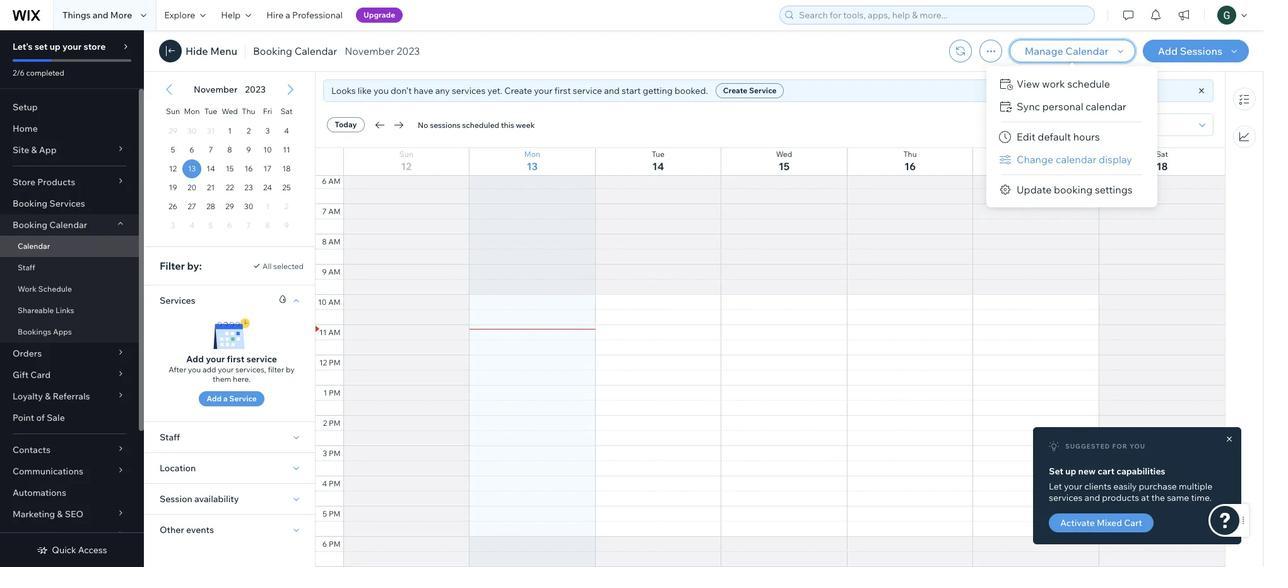 Task type: locate. For each thing, give the bounding box(es) containing it.
15
[[779, 160, 790, 173], [226, 164, 234, 174]]

am down 7 am
[[328, 237, 340, 247]]

november up sun mon tue wed thu
[[194, 84, 238, 95]]

purchase
[[1139, 482, 1177, 493]]

28
[[206, 202, 215, 211]]

6 for 6 pm
[[322, 540, 327, 550]]

None field
[[1084, 114, 1195, 136]]

2/6 completed
[[13, 68, 64, 78]]

7 pm from the top
[[329, 540, 340, 550]]

mon
[[184, 107, 200, 116], [524, 150, 540, 159]]

7 for 7 am
[[322, 207, 327, 216]]

& right loyalty
[[45, 391, 51, 403]]

0 vertical spatial calendar
[[1086, 100, 1126, 113]]

sun inside row
[[166, 107, 180, 116]]

6 pm from the top
[[329, 510, 340, 519]]

am for 9 am
[[328, 268, 340, 277]]

create right booked.
[[723, 86, 747, 95]]

your right the let
[[1064, 482, 1082, 493]]

1 vertical spatial thu
[[903, 150, 917, 159]]

2
[[247, 126, 251, 136], [323, 419, 327, 429]]

0 vertical spatial a
[[285, 9, 290, 21]]

0 vertical spatial you
[[374, 85, 389, 97]]

pm up 5 pm
[[329, 480, 340, 489]]

services inside sidebar element
[[49, 198, 85, 210]]

setup link
[[0, 97, 139, 118]]

1 vertical spatial services
[[1049, 493, 1083, 504]]

0 horizontal spatial tue
[[204, 107, 217, 116]]

menu
[[986, 73, 1157, 201], [1226, 80, 1263, 156]]

quick access button
[[37, 545, 107, 557]]

am up 7 am
[[328, 177, 340, 186]]

for
[[1112, 443, 1128, 451]]

12 for 12 pm
[[319, 358, 327, 368]]

you left add
[[188, 365, 201, 375]]

9 am
[[322, 268, 340, 277]]

0 vertical spatial sun
[[166, 107, 180, 116]]

2 horizontal spatial add
[[1158, 45, 1178, 57]]

18 right display
[[1156, 160, 1168, 173]]

sidebar element
[[0, 30, 144, 568]]

wed
[[222, 107, 238, 116], [776, 150, 792, 159]]

pm down 2 pm
[[329, 449, 340, 459]]

events
[[186, 525, 214, 536]]

2 up the 3 pm
[[323, 419, 327, 429]]

1 horizontal spatial thu
[[903, 150, 917, 159]]

10 up 24
[[263, 145, 272, 155]]

home link
[[0, 118, 139, 139]]

7
[[209, 145, 213, 155], [322, 207, 327, 216]]

15 inside wed 15
[[779, 160, 790, 173]]

1 horizontal spatial services
[[1049, 493, 1083, 504]]

am for 6 am
[[328, 177, 340, 186]]

update booking settings
[[1017, 184, 1133, 196]]

8 for 8 am
[[322, 237, 327, 247]]

booking calendar down booking services
[[13, 220, 87, 231]]

0 horizontal spatial you
[[188, 365, 201, 375]]

0 vertical spatial 4
[[284, 126, 289, 136]]

1 for 1
[[228, 126, 232, 136]]

11 for 11 am
[[319, 328, 327, 338]]

0 horizontal spatial 14
[[207, 164, 215, 174]]

0 horizontal spatial 2
[[247, 126, 251, 136]]

9 inside row
[[246, 145, 251, 155]]

0 horizontal spatial menu
[[986, 73, 1157, 201]]

18 up 25
[[282, 164, 291, 174]]

services
[[452, 85, 485, 97], [1049, 493, 1083, 504]]

3 am from the top
[[328, 237, 340, 247]]

calendar down booking services link
[[49, 220, 87, 231]]

up inside sidebar element
[[50, 41, 60, 52]]

november for november 2023
[[345, 45, 394, 57]]

staff up location button
[[160, 432, 180, 444]]

14 inside 'tue 14'
[[652, 160, 664, 173]]

1 horizontal spatial services
[[160, 295, 195, 307]]

help button
[[213, 0, 259, 30]]

pm for 5 pm
[[329, 510, 340, 519]]

am for 7 am
[[328, 207, 340, 216]]

mon 13
[[524, 150, 540, 173]]

2 horizontal spatial 12
[[401, 160, 412, 173]]

1 horizontal spatial 11
[[319, 328, 327, 338]]

your right add
[[218, 365, 234, 375]]

sale
[[47, 413, 65, 424]]

0 horizontal spatial create
[[504, 85, 532, 97]]

and left more
[[93, 9, 108, 21]]

3 inside row
[[265, 126, 270, 136]]

work schedule
[[18, 285, 72, 294]]

0 horizontal spatial november
[[194, 84, 238, 95]]

1 horizontal spatial 18
[[1156, 160, 1168, 173]]

am down 8 am
[[328, 268, 340, 277]]

november
[[345, 45, 394, 57], [194, 84, 238, 95]]

1 horizontal spatial a
[[285, 9, 290, 21]]

november for november
[[194, 84, 238, 95]]

calendar down professional on the left top of page
[[295, 45, 337, 57]]

1 vertical spatial 5
[[323, 510, 327, 519]]

1 am from the top
[[328, 177, 340, 186]]

service left start
[[573, 85, 602, 97]]

change calendar display button
[[986, 148, 1157, 171]]

17 inside row group
[[264, 164, 272, 174]]

and up activate mixed cart button
[[1085, 493, 1100, 504]]

any
[[435, 85, 450, 97]]

thu
[[242, 107, 255, 116], [903, 150, 917, 159]]

0 vertical spatial november
[[345, 45, 394, 57]]

10
[[263, 145, 272, 155], [318, 298, 327, 307]]

0 vertical spatial 3
[[265, 126, 270, 136]]

1 down sun mon tue wed thu
[[228, 126, 232, 136]]

1 vertical spatial 1
[[323, 389, 327, 398]]

1 horizontal spatial 8
[[322, 237, 327, 247]]

app
[[39, 145, 57, 156]]

shareable
[[18, 306, 54, 316]]

1 vertical spatial you
[[188, 365, 201, 375]]

0 vertical spatial 7
[[209, 145, 213, 155]]

6 up the monday, november 13, 2023 cell
[[190, 145, 194, 155]]

Search for tools, apps, help & more... field
[[795, 6, 1091, 24]]

more
[[110, 9, 132, 21]]

your up week
[[534, 85, 552, 97]]

0 vertical spatial first
[[554, 85, 571, 97]]

& inside dropdown button
[[53, 531, 59, 542]]

0 vertical spatial 10
[[263, 145, 272, 155]]

0 horizontal spatial thu
[[242, 107, 255, 116]]

booking services
[[13, 198, 85, 210]]

communications
[[13, 466, 83, 478]]

2023 up don't at the top of the page
[[397, 45, 420, 57]]

1 vertical spatial calendar
[[1056, 153, 1097, 166]]

you inside add your first service after you add your services, filter by them here.
[[188, 365, 201, 375]]

1 vertical spatial 7
[[322, 207, 327, 216]]

booking down hire
[[253, 45, 292, 57]]

0 horizontal spatial sun
[[166, 107, 180, 116]]

17 up 24
[[264, 164, 272, 174]]

booking down store
[[13, 198, 47, 210]]

1 horizontal spatial november
[[345, 45, 394, 57]]

calendar
[[295, 45, 337, 57], [1065, 45, 1109, 57], [49, 220, 87, 231], [18, 242, 50, 251]]

am
[[328, 177, 340, 186], [328, 207, 340, 216], [328, 237, 340, 247], [328, 268, 340, 277], [328, 298, 340, 307], [328, 328, 340, 338]]

0 vertical spatial up
[[50, 41, 60, 52]]

1 vertical spatial sun
[[399, 150, 413, 159]]

1 horizontal spatial 13
[[527, 160, 538, 173]]

0 vertical spatial sat
[[281, 107, 293, 116]]

your up them
[[206, 354, 225, 365]]

products
[[1102, 493, 1139, 504]]

3 up 4 pm
[[323, 449, 327, 459]]

8 inside row
[[227, 145, 232, 155]]

professional
[[292, 9, 343, 21]]

your left 'store'
[[62, 41, 82, 52]]

after
[[169, 365, 186, 375]]

alert containing november
[[190, 84, 269, 95]]

pm for 12 pm
[[329, 358, 340, 368]]

& for site
[[31, 145, 37, 156]]

3 for 3 pm
[[323, 449, 327, 459]]

2 down sun mon tue wed thu
[[247, 126, 251, 136]]

analytics & reports button
[[0, 526, 139, 547]]

10 inside row
[[263, 145, 272, 155]]

alert
[[190, 84, 269, 95]]

calendar inside button
[[1056, 153, 1097, 166]]

a for service
[[223, 394, 228, 404]]

2 inside row
[[247, 126, 251, 136]]

fri right sun mon tue wed thu
[[263, 107, 272, 116]]

sessions
[[430, 120, 460, 130]]

0 horizontal spatial and
[[93, 9, 108, 21]]

2 pm from the top
[[329, 389, 340, 398]]

1 vertical spatial sat
[[1156, 150, 1168, 159]]

& left seo
[[57, 509, 63, 521]]

8
[[227, 145, 232, 155], [322, 237, 327, 247]]

1 horizontal spatial add
[[207, 394, 222, 404]]

calendar up schedule
[[1065, 45, 1109, 57]]

grid containing november
[[152, 73, 307, 247]]

filter by:
[[160, 260, 202, 273]]

don't
[[391, 85, 412, 97]]

17 up update
[[1030, 160, 1042, 173]]

12 for 12
[[169, 164, 177, 174]]

4 pm from the top
[[329, 449, 340, 459]]

sat for sat
[[281, 107, 293, 116]]

calendar inside button
[[1065, 45, 1109, 57]]

manage calendar
[[1025, 45, 1109, 57]]

1 horizontal spatial 15
[[779, 160, 790, 173]]

2/6
[[13, 68, 25, 78]]

0 horizontal spatial a
[[223, 394, 228, 404]]

1 pm from the top
[[329, 358, 340, 368]]

booking for the booking calendar dropdown button
[[13, 220, 47, 231]]

1 vertical spatial services
[[160, 295, 195, 307]]

pm for 3 pm
[[329, 449, 340, 459]]

hide menu
[[186, 45, 237, 57]]

3 up 24
[[265, 126, 270, 136]]

row containing 19
[[163, 179, 296, 198]]

1 vertical spatial fri
[[1031, 150, 1041, 159]]

1 horizontal spatial sun
[[399, 150, 413, 159]]

0 horizontal spatial 17
[[264, 164, 272, 174]]

hire a professional
[[266, 9, 343, 21]]

automations link
[[0, 483, 139, 504]]

1 horizontal spatial 12
[[319, 358, 327, 368]]

0 vertical spatial thu
[[242, 107, 255, 116]]

manage
[[1025, 45, 1063, 57]]

a inside "link"
[[285, 9, 290, 21]]

1 vertical spatial service
[[229, 394, 257, 404]]

booking
[[1054, 184, 1093, 196]]

pm down 5 pm
[[329, 540, 340, 550]]

session availability
[[160, 494, 239, 505]]

18
[[1156, 160, 1168, 173], [282, 164, 291, 174]]

services up the booking calendar dropdown button
[[49, 198, 85, 210]]

1 horizontal spatial service
[[573, 85, 602, 97]]

4 am from the top
[[328, 268, 340, 277]]

1 vertical spatial 9
[[322, 268, 327, 277]]

booking inside booking services link
[[13, 198, 47, 210]]

at
[[1141, 493, 1149, 504]]

2 vertical spatial and
[[1085, 493, 1100, 504]]

9 up the 23
[[246, 145, 251, 155]]

am down 9 am
[[328, 298, 340, 307]]

fri down edit
[[1031, 150, 1041, 159]]

& inside popup button
[[31, 145, 37, 156]]

services inside let your clients easily purchase multiple services and products at the same time.
[[1049, 493, 1083, 504]]

11 up 25
[[283, 145, 290, 155]]

0 vertical spatial services
[[452, 85, 485, 97]]

pm up 2 pm
[[329, 389, 340, 398]]

10 up 11 am
[[318, 298, 327, 307]]

wed inside row
[[222, 107, 238, 116]]

by
[[286, 365, 295, 375]]

8 up 9 am
[[322, 237, 327, 247]]

8 for 8
[[227, 145, 232, 155]]

suggested for you
[[1065, 443, 1145, 451]]

november down the upgrade button
[[345, 45, 394, 57]]

staff button
[[160, 430, 180, 446]]

0 horizontal spatial mon
[[184, 107, 200, 116]]

up
[[50, 41, 60, 52], [1065, 466, 1076, 478]]

0 horizontal spatial 2023
[[245, 84, 266, 95]]

calendar down schedule
[[1086, 100, 1126, 113]]

add inside add your first service after you add your services, filter by them here.
[[186, 354, 204, 365]]

7 down 6 am
[[322, 207, 327, 216]]

1 vertical spatial 4
[[322, 480, 327, 489]]

8 am
[[322, 237, 340, 247]]

add for your
[[186, 354, 204, 365]]

other
[[160, 525, 184, 536]]

9 up 10 am
[[322, 268, 327, 277]]

11 am
[[319, 328, 340, 338]]

13 up 20
[[188, 164, 196, 174]]

6 inside row
[[190, 145, 194, 155]]

0 vertical spatial fri
[[263, 107, 272, 116]]

add your first service after you add your services, filter by them here.
[[169, 354, 295, 384]]

5 am from the top
[[328, 298, 340, 307]]

first inside add your first service after you add your services, filter by them here.
[[227, 354, 244, 365]]

mixed
[[1097, 518, 1122, 529]]

0 horizontal spatial 5
[[171, 145, 175, 155]]

services for and
[[1049, 493, 1083, 504]]

view work schedule
[[1017, 78, 1110, 90]]

0 vertical spatial mon
[[184, 107, 200, 116]]

4 up 25
[[284, 126, 289, 136]]

8 up 22
[[227, 145, 232, 155]]

marketing & seo button
[[0, 504, 139, 526]]

edit default hours button
[[986, 126, 1157, 148]]

services down filter by:
[[160, 295, 195, 307]]

sat inside row
[[281, 107, 293, 116]]

0 vertical spatial 8
[[227, 145, 232, 155]]

13 down week
[[527, 160, 538, 173]]

service up the here.
[[246, 354, 277, 365]]

staff
[[18, 263, 35, 273], [160, 432, 180, 444]]

0 vertical spatial wed
[[222, 107, 238, 116]]

0 horizontal spatial 8
[[227, 145, 232, 155]]

add a service button
[[199, 392, 264, 407]]

1 horizontal spatial tue
[[652, 150, 665, 159]]

a inside button
[[223, 394, 228, 404]]

a right hire
[[285, 9, 290, 21]]

booking services link
[[0, 193, 139, 215]]

1 horizontal spatial create
[[723, 86, 747, 95]]

services up activate on the right bottom of page
[[1049, 493, 1083, 504]]

7 up 21
[[209, 145, 213, 155]]

6 up 7 am
[[322, 177, 327, 186]]

staff inside sidebar element
[[18, 263, 35, 273]]

0 horizontal spatial 7
[[209, 145, 213, 155]]

calendar down edit default hours button
[[1056, 153, 1097, 166]]

communications button
[[0, 461, 139, 483]]

3 pm from the top
[[329, 419, 340, 429]]

sun for 12
[[399, 150, 413, 159]]

1 vertical spatial november
[[194, 84, 238, 95]]

first
[[554, 85, 571, 97], [227, 354, 244, 365]]

am up 8 am
[[328, 207, 340, 216]]

mon up the monday, november 13, 2023 cell
[[184, 107, 200, 116]]

calendar inside button
[[1086, 100, 1126, 113]]

add
[[1158, 45, 1178, 57], [186, 354, 204, 365], [207, 394, 222, 404]]

mon down week
[[524, 150, 540, 159]]

& for analytics
[[53, 531, 59, 542]]

row containing 1
[[163, 122, 296, 141]]

0 vertical spatial services
[[49, 198, 85, 210]]

0 vertical spatial 2
[[247, 126, 251, 136]]

hire a professional link
[[259, 0, 350, 30]]

1 vertical spatial mon
[[524, 150, 540, 159]]

you right "like"
[[374, 85, 389, 97]]

am up 12 pm
[[328, 328, 340, 338]]

fri inside row
[[263, 107, 272, 116]]

12 inside sun 12
[[401, 160, 412, 173]]

fri for fri 17
[[1031, 150, 1041, 159]]

1 vertical spatial staff
[[160, 432, 180, 444]]

9 for 9
[[246, 145, 251, 155]]

11 down 10 am
[[319, 328, 327, 338]]

1 horizontal spatial and
[[604, 85, 620, 97]]

4 down the 3 pm
[[322, 480, 327, 489]]

& up quick
[[53, 531, 59, 542]]

0 vertical spatial 5
[[171, 145, 175, 155]]

gift
[[13, 370, 28, 381]]

change
[[1017, 153, 1053, 166]]

booking down booking services
[[13, 220, 47, 231]]

row
[[163, 99, 296, 122], [163, 122, 296, 141], [163, 141, 296, 160], [316, 148, 1225, 176], [163, 160, 296, 179], [163, 179, 296, 198], [163, 198, 296, 216], [163, 216, 296, 235]]

apps
[[53, 328, 72, 337]]

& for marketing
[[57, 509, 63, 521]]

1 vertical spatial a
[[223, 394, 228, 404]]

6 down 5 pm
[[322, 540, 327, 550]]

4 inside row
[[284, 126, 289, 136]]

18 inside sat 18
[[1156, 160, 1168, 173]]

booking inside dropdown button
[[13, 220, 47, 231]]

booking calendar down hire a professional
[[253, 45, 337, 57]]

1 horizontal spatial grid
[[316, 0, 1225, 568]]

bookings apps
[[18, 328, 72, 337]]

staff for staff link
[[18, 263, 35, 273]]

here.
[[233, 375, 251, 384]]

1 horizontal spatial sat
[[1156, 150, 1168, 159]]

store products button
[[0, 172, 139, 193]]

5 up 19
[[171, 145, 175, 155]]

0 horizontal spatial 4
[[284, 126, 289, 136]]

6 am from the top
[[328, 328, 340, 338]]

2 vertical spatial booking
[[13, 220, 47, 231]]

11 inside row
[[283, 145, 290, 155]]

0 horizontal spatial staff
[[18, 263, 35, 273]]

0 vertical spatial 6
[[190, 145, 194, 155]]

1 vertical spatial wed
[[776, 150, 792, 159]]

2 am from the top
[[328, 207, 340, 216]]

0 horizontal spatial up
[[50, 41, 60, 52]]

1 vertical spatial 8
[[322, 237, 327, 247]]

pm down 1 pm
[[329, 419, 340, 429]]

row group
[[152, 122, 307, 247]]

grid containing 12
[[316, 0, 1225, 568]]

7 inside row
[[209, 145, 213, 155]]

0 horizontal spatial 3
[[265, 126, 270, 136]]

0 horizontal spatial service
[[246, 354, 277, 365]]

0 vertical spatial add
[[1158, 45, 1178, 57]]

create right the yet.
[[504, 85, 532, 97]]

grid
[[316, 0, 1225, 568], [152, 73, 307, 247]]

pm for 2 pm
[[329, 419, 340, 429]]

cart
[[1098, 466, 1115, 478]]

1 vertical spatial 10
[[318, 298, 327, 307]]

fri for fri
[[263, 107, 272, 116]]

services right any
[[452, 85, 485, 97]]

and left start
[[604, 85, 620, 97]]

5 down 4 pm
[[323, 510, 327, 519]]

0 vertical spatial 9
[[246, 145, 251, 155]]

create inside button
[[723, 86, 747, 95]]

row containing sun
[[163, 99, 296, 122]]

pm up 1 pm
[[329, 358, 340, 368]]

0 horizontal spatial add
[[186, 354, 204, 365]]

add inside 'button'
[[1158, 45, 1178, 57]]

5 pm from the top
[[329, 480, 340, 489]]

site & app button
[[0, 139, 139, 161]]

thu inside row
[[242, 107, 255, 116]]

am for 8 am
[[328, 237, 340, 247]]

pm up 6 pm
[[329, 510, 340, 519]]

& right site
[[31, 145, 37, 156]]

1 down 12 pm
[[323, 389, 327, 398]]

a down them
[[223, 394, 228, 404]]

3 for 3
[[265, 126, 270, 136]]

2023
[[397, 45, 420, 57], [245, 84, 266, 95]]

1 vertical spatial service
[[246, 354, 277, 365]]

add inside button
[[207, 394, 222, 404]]

2023 up sun mon tue wed thu
[[245, 84, 266, 95]]

0 horizontal spatial services
[[452, 85, 485, 97]]

staff up work
[[18, 263, 35, 273]]

1 horizontal spatial up
[[1065, 466, 1076, 478]]

sun
[[166, 107, 180, 116], [399, 150, 413, 159]]

1 vertical spatial and
[[604, 85, 620, 97]]

loyalty & referrals
[[13, 391, 90, 403]]

5 inside row
[[171, 145, 175, 155]]

fri inside fri 17
[[1031, 150, 1041, 159]]



Task type: vqa. For each thing, say whether or not it's contained in the screenshot.
bottom I'm a product 3 variants
no



Task type: describe. For each thing, give the bounding box(es) containing it.
yet.
[[487, 85, 502, 97]]

service inside add your first service after you add your services, filter by them here.
[[246, 354, 277, 365]]

22
[[226, 183, 234, 192]]

other events
[[160, 525, 214, 536]]

looks like you don't have any services yet. create your first service and start getting booked.
[[331, 85, 708, 97]]

selected
[[273, 262, 304, 271]]

work
[[1042, 78, 1065, 90]]

quick
[[52, 545, 76, 557]]

site & app
[[13, 145, 57, 156]]

settings
[[1095, 184, 1133, 196]]

display
[[1099, 153, 1132, 166]]

2 pm
[[323, 419, 340, 429]]

1 vertical spatial up
[[1065, 466, 1076, 478]]

1 horizontal spatial 17
[[1030, 160, 1042, 173]]

view work schedule button
[[986, 73, 1157, 95]]

work
[[18, 285, 37, 294]]

row containing 26
[[163, 198, 296, 216]]

hide menu button
[[159, 40, 237, 62]]

1 horizontal spatial menu
[[1226, 80, 1263, 156]]

1 vertical spatial 2023
[[245, 84, 266, 95]]

filter
[[268, 365, 284, 375]]

wed 15
[[776, 150, 792, 173]]

point of sale link
[[0, 408, 139, 429]]

menu
[[210, 45, 237, 57]]

0 horizontal spatial 18
[[282, 164, 291, 174]]

activate
[[1060, 518, 1095, 529]]

and inside let your clients easily purchase multiple services and products at the same time.
[[1085, 493, 1100, 504]]

sun for mon
[[166, 107, 180, 116]]

update
[[1017, 184, 1052, 196]]

am for 11 am
[[328, 328, 340, 338]]

4 for 4 pm
[[322, 480, 327, 489]]

1 pm
[[323, 389, 340, 398]]

setup
[[13, 102, 38, 113]]

add a service
[[207, 394, 257, 404]]

a for professional
[[285, 9, 290, 21]]

sun mon tue wed thu
[[166, 107, 255, 116]]

7 for 7
[[209, 145, 213, 155]]

staff for staff button
[[160, 432, 180, 444]]

scheduled
[[462, 120, 499, 130]]

6 for 6
[[190, 145, 194, 155]]

gift card
[[13, 370, 51, 381]]

5 for 5
[[171, 145, 175, 155]]

0 vertical spatial service
[[573, 85, 602, 97]]

week
[[516, 120, 535, 130]]

5 pm
[[323, 510, 340, 519]]

bookings apps link
[[0, 322, 139, 343]]

13 inside cell
[[188, 164, 196, 174]]

sync
[[1017, 100, 1040, 113]]

4 for 4
[[284, 126, 289, 136]]

today button
[[327, 117, 365, 133]]

cart
[[1124, 518, 1142, 529]]

pm for 1 pm
[[329, 389, 340, 398]]

1 for 1 pm
[[323, 389, 327, 398]]

edit default hours
[[1017, 131, 1100, 143]]

2 for 2 pm
[[323, 419, 327, 429]]

edit
[[1017, 131, 1035, 143]]

november 2023
[[345, 45, 420, 57]]

booking calendar button
[[0, 215, 139, 236]]

add for sessions
[[1158, 45, 1178, 57]]

9 for 9 am
[[322, 268, 327, 277]]

completed
[[26, 68, 64, 78]]

0 vertical spatial booking
[[253, 45, 292, 57]]

24
[[263, 183, 272, 192]]

13 inside mon 13
[[527, 160, 538, 173]]

them
[[213, 375, 231, 384]]

1 horizontal spatial wed
[[776, 150, 792, 159]]

11 for 11
[[283, 145, 290, 155]]

16 inside thu 16
[[904, 160, 916, 173]]

& for loyalty
[[45, 391, 51, 403]]

booking calendar inside dropdown button
[[13, 220, 87, 231]]

row containing 5
[[163, 141, 296, 160]]

19
[[169, 183, 177, 192]]

analytics & reports
[[13, 531, 94, 542]]

loyalty
[[13, 391, 43, 403]]

0 vertical spatial and
[[93, 9, 108, 21]]

home
[[13, 123, 38, 134]]

0 vertical spatial service
[[749, 86, 777, 95]]

0 vertical spatial booking calendar
[[253, 45, 337, 57]]

mon inside row
[[184, 107, 200, 116]]

orders
[[13, 348, 42, 360]]

add sessions
[[1158, 45, 1222, 57]]

new
[[1078, 466, 1096, 478]]

seo
[[65, 509, 83, 521]]

easily
[[1113, 482, 1137, 493]]

same
[[1167, 493, 1189, 504]]

quick access
[[52, 545, 107, 557]]

menu containing view work schedule
[[986, 73, 1157, 201]]

manage calendar button
[[1010, 40, 1135, 62]]

create service
[[723, 86, 777, 95]]

booked.
[[675, 85, 708, 97]]

multiple
[[1179, 482, 1213, 493]]

tue inside row
[[204, 107, 217, 116]]

let your clients easily purchase multiple services and products at the same time.
[[1049, 482, 1213, 504]]

10 for 10 am
[[318, 298, 327, 307]]

0 vertical spatial 2023
[[397, 45, 420, 57]]

add
[[203, 365, 216, 375]]

monday, november 13, 2023 cell
[[182, 160, 201, 179]]

other events button
[[160, 523, 214, 538]]

analytics
[[13, 531, 51, 542]]

calendar inside dropdown button
[[49, 220, 87, 231]]

point
[[13, 413, 34, 424]]

change calendar display
[[1017, 153, 1132, 166]]

booking for booking services link
[[13, 198, 47, 210]]

session availability button
[[160, 492, 239, 507]]

thu 16
[[903, 150, 917, 173]]

pm for 6 pm
[[329, 540, 340, 550]]

row group containing 1
[[152, 122, 307, 247]]

pm for 4 pm
[[329, 480, 340, 489]]

14 inside row group
[[207, 164, 215, 174]]

5 for 5 pm
[[323, 510, 327, 519]]

suggested
[[1065, 443, 1110, 451]]

automations
[[13, 488, 66, 499]]

10 for 10
[[263, 145, 272, 155]]

session
[[160, 494, 192, 505]]

services for yet.
[[452, 85, 485, 97]]

add for a
[[207, 394, 222, 404]]

by:
[[187, 260, 202, 273]]

sessions
[[1180, 45, 1222, 57]]

store
[[13, 177, 35, 188]]

capabilities
[[1117, 466, 1165, 478]]

0 horizontal spatial 16
[[245, 164, 253, 174]]

let's
[[13, 41, 33, 52]]

all selected
[[263, 262, 304, 271]]

your inside let your clients easily purchase multiple services and products at the same time.
[[1064, 482, 1082, 493]]

0 horizontal spatial 15
[[226, 164, 234, 174]]

0 horizontal spatial service
[[229, 394, 257, 404]]

personal
[[1042, 100, 1083, 113]]

location
[[160, 463, 196, 475]]

27
[[188, 202, 196, 211]]

6 for 6 am
[[322, 177, 327, 186]]

activate mixed cart button
[[1049, 514, 1154, 533]]

sync personal calendar
[[1017, 100, 1126, 113]]

1 horizontal spatial you
[[374, 85, 389, 97]]

1 vertical spatial tue
[[652, 150, 665, 159]]

store
[[84, 41, 106, 52]]

your inside sidebar element
[[62, 41, 82, 52]]

work schedule link
[[0, 279, 139, 300]]

sat for sat 18
[[1156, 150, 1168, 159]]

sun 12
[[399, 150, 413, 173]]

6 pm
[[322, 540, 340, 550]]

calendar down the booking calendar dropdown button
[[18, 242, 50, 251]]

am for 10 am
[[328, 298, 340, 307]]

like
[[358, 85, 372, 97]]

let
[[1049, 482, 1062, 493]]

2 for 2
[[247, 126, 251, 136]]



